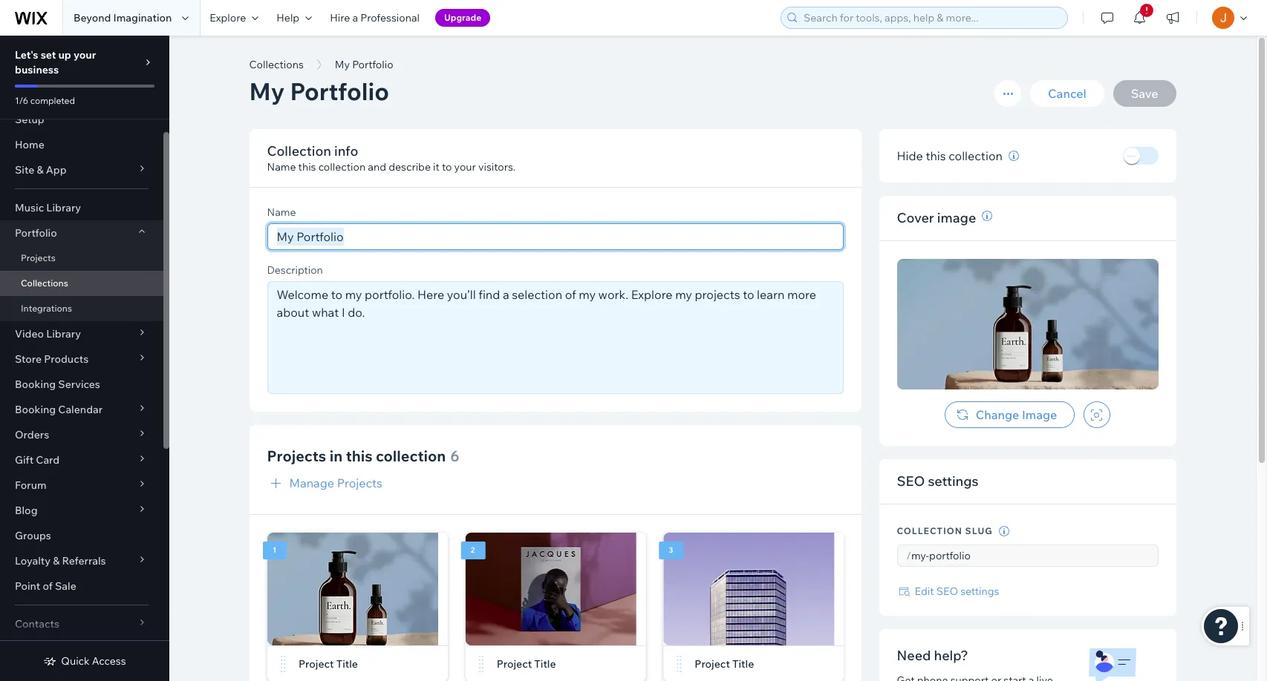 Task type: describe. For each thing, give the bounding box(es) containing it.
project for 1
[[298, 658, 334, 671]]

business
[[15, 63, 59, 77]]

orders button
[[0, 423, 163, 448]]

to
[[442, 160, 452, 174]]

need
[[897, 648, 931, 665]]

manage projects
[[289, 476, 383, 491]]

music library link
[[0, 195, 163, 221]]

booking calendar
[[15, 403, 103, 417]]

booking calendar button
[[0, 397, 163, 423]]

booking for booking services
[[15, 378, 56, 391]]

cancel
[[1048, 86, 1086, 101]]

name inside collection info name this collection and describe it to your visitors.
[[267, 160, 296, 174]]

quick
[[61, 655, 90, 669]]

manage
[[289, 476, 334, 491]]

site
[[15, 163, 34, 177]]

collection for slug
[[897, 526, 963, 537]]

a
[[352, 11, 358, 25]]

cover image
[[897, 209, 976, 227]]

card
[[36, 454, 60, 467]]

professional
[[360, 11, 420, 25]]

your inside the "let's set up your business"
[[74, 48, 96, 62]]

projects for projects in this collection 6
[[267, 447, 326, 466]]

portfolio button
[[0, 221, 163, 246]]

forum button
[[0, 473, 163, 498]]

setup
[[15, 113, 44, 126]]

hire a professional
[[330, 11, 420, 25]]

forum
[[15, 479, 46, 492]]

it
[[433, 160, 440, 174]]

description
[[267, 264, 323, 277]]

projects for projects
[[21, 253, 56, 264]]

image
[[937, 209, 976, 227]]

gift
[[15, 454, 34, 467]]

seo settings
[[897, 473, 979, 490]]

projects inside button
[[337, 476, 383, 491]]

projects link
[[0, 246, 163, 271]]

your inside collection info name this collection and describe it to your visitors.
[[454, 160, 476, 174]]

Description text field
[[268, 282, 843, 394]]

referrals
[[62, 555, 106, 568]]

completed
[[30, 95, 75, 106]]

1 horizontal spatial this
[[346, 447, 372, 466]]

gift card button
[[0, 448, 163, 473]]

/
[[907, 550, 911, 563]]

contacts button
[[0, 612, 163, 637]]

let's
[[15, 48, 38, 62]]

up
[[58, 48, 71, 62]]

to reorder, press the spacebar to grab an item; arrow keys to drag; spacebar to drop; "escape" or "tab" to cancel. list
[[263, 533, 861, 682]]

in
[[330, 447, 343, 466]]

portfolio inside dropdown button
[[15, 227, 57, 240]]

collection inside collection info name this collection and describe it to your visitors.
[[318, 160, 366, 174]]

visitors.
[[478, 160, 516, 174]]

video library
[[15, 328, 81, 341]]

orders
[[15, 429, 49, 442]]

quick access button
[[43, 655, 126, 669]]

sidebar element
[[0, 36, 169, 682]]

hotels-models14015 2_edit_new 2.jpg image
[[897, 259, 1158, 390]]

contacts
[[15, 618, 59, 631]]

library for video library
[[46, 328, 81, 341]]

collection info name this collection and describe it to your visitors.
[[267, 143, 516, 174]]

change image
[[976, 408, 1057, 423]]

info
[[334, 143, 358, 160]]

hire a professional link
[[321, 0, 429, 36]]

cover
[[897, 209, 934, 227]]

app
[[46, 163, 67, 177]]

store products
[[15, 353, 89, 366]]

& for site
[[37, 163, 44, 177]]

booking services link
[[0, 372, 163, 397]]

2 name from the top
[[267, 206, 296, 219]]

my-portfolio field
[[911, 546, 1153, 567]]

store products button
[[0, 347, 163, 372]]

services
[[58, 378, 100, 391]]

edit seo settings
[[915, 585, 999, 599]]

projects in this collection 6
[[267, 447, 460, 466]]

site & app button
[[0, 157, 163, 183]]

integrations link
[[0, 296, 163, 322]]

products
[[44, 353, 89, 366]]

0 horizontal spatial seo
[[897, 473, 925, 490]]

gift card
[[15, 454, 60, 467]]

setup link
[[0, 107, 163, 132]]

upgrade
[[444, 12, 481, 23]]

drag project title. image for 3
[[672, 656, 685, 673]]

video library button
[[0, 322, 163, 347]]

1 vertical spatial seo
[[936, 585, 958, 599]]

2 horizontal spatial collection
[[949, 149, 1003, 163]]

this inside collection info name this collection and describe it to your visitors.
[[298, 160, 316, 174]]

Name field
[[272, 224, 838, 250]]

help button
[[268, 0, 321, 36]]

groups
[[15, 530, 51, 543]]

calendar
[[58, 403, 103, 417]]

collection slug
[[897, 526, 993, 537]]

edit seo settings button
[[897, 585, 999, 599]]

music
[[15, 201, 44, 215]]

collections for collections button
[[249, 58, 304, 71]]

store
[[15, 353, 42, 366]]

let's set up your business
[[15, 48, 96, 77]]

loyalty & referrals
[[15, 555, 106, 568]]

video
[[15, 328, 44, 341]]

6
[[450, 447, 460, 466]]



Task type: locate. For each thing, give the bounding box(es) containing it.
0 horizontal spatial &
[[37, 163, 44, 177]]

1 booking from the top
[[15, 378, 56, 391]]

1 title from the left
[[336, 658, 358, 671]]

1 vertical spatial my
[[249, 77, 285, 106]]

slug
[[965, 526, 993, 537]]

1 vertical spatial settings
[[961, 585, 999, 599]]

projects up manage
[[267, 447, 326, 466]]

project for 3
[[694, 658, 730, 671]]

change image button
[[945, 402, 1075, 429]]

0 horizontal spatial title
[[336, 658, 358, 671]]

and
[[368, 160, 386, 174]]

groups link
[[0, 524, 163, 549]]

booking down store
[[15, 378, 56, 391]]

blog button
[[0, 498, 163, 524]]

project for 2
[[496, 658, 532, 671]]

collections down help on the top
[[249, 58, 304, 71]]

1 horizontal spatial your
[[454, 160, 476, 174]]

0 vertical spatial seo
[[897, 473, 925, 490]]

&
[[37, 163, 44, 177], [53, 555, 60, 568]]

collection down info
[[318, 160, 366, 174]]

collections link
[[0, 271, 163, 296]]

collections up integrations
[[21, 278, 68, 289]]

0 vertical spatial your
[[74, 48, 96, 62]]

imagination
[[113, 11, 172, 25]]

title
[[336, 658, 358, 671], [534, 658, 556, 671], [732, 658, 754, 671]]

project title for 1
[[298, 658, 358, 671]]

title for 1
[[336, 658, 358, 671]]

2 project title from the left
[[496, 658, 556, 671]]

title for 2
[[534, 658, 556, 671]]

2 horizontal spatial project
[[694, 658, 730, 671]]

Search for tools, apps, help & more... field
[[799, 7, 1063, 28]]

describe
[[389, 160, 431, 174]]

seo right edit
[[936, 585, 958, 599]]

3 title from the left
[[732, 658, 754, 671]]

1 vertical spatial collections
[[21, 278, 68, 289]]

2 project from the left
[[496, 658, 532, 671]]

loyalty & referrals button
[[0, 549, 163, 574]]

0 vertical spatial my
[[335, 58, 350, 71]]

collections
[[249, 58, 304, 71], [21, 278, 68, 289]]

cancel button
[[1030, 80, 1104, 107]]

portfolio inside button
[[352, 58, 393, 71]]

collections button
[[242, 53, 311, 76]]

2 horizontal spatial projects
[[337, 476, 383, 491]]

access
[[92, 655, 126, 669]]

collection inside collection info name this collection and describe it to your visitors.
[[267, 143, 331, 160]]

1 horizontal spatial projects
[[267, 447, 326, 466]]

point of sale
[[15, 580, 76, 593]]

project title for 2
[[496, 658, 556, 671]]

library up the portfolio dropdown button
[[46, 201, 81, 215]]

my
[[335, 58, 350, 71], [249, 77, 285, 106]]

0 vertical spatial &
[[37, 163, 44, 177]]

my portfolio button
[[327, 53, 401, 76]]

beyond imagination
[[74, 11, 172, 25]]

1 horizontal spatial &
[[53, 555, 60, 568]]

beyond
[[74, 11, 111, 25]]

collection for info
[[267, 143, 331, 160]]

booking up orders
[[15, 403, 56, 417]]

0 vertical spatial collection
[[267, 143, 331, 160]]

collection
[[267, 143, 331, 160], [897, 526, 963, 537]]

1 vertical spatial my portfolio
[[249, 77, 389, 106]]

drag project title. image
[[276, 656, 289, 673], [672, 656, 685, 673]]

edit
[[915, 585, 934, 599]]

this
[[926, 149, 946, 163], [298, 160, 316, 174], [346, 447, 372, 466]]

upgrade button
[[435, 9, 490, 27]]

1/6 completed
[[15, 95, 75, 106]]

1 vertical spatial &
[[53, 555, 60, 568]]

& for loyalty
[[53, 555, 60, 568]]

0 vertical spatial settings
[[928, 473, 979, 490]]

of
[[43, 580, 53, 593]]

library inside dropdown button
[[46, 328, 81, 341]]

collections inside collections button
[[249, 58, 304, 71]]

1 horizontal spatial seo
[[936, 585, 958, 599]]

site & app
[[15, 163, 67, 177]]

& right site
[[37, 163, 44, 177]]

help
[[277, 11, 299, 25]]

2 horizontal spatial title
[[732, 658, 754, 671]]

booking
[[15, 378, 56, 391], [15, 403, 56, 417]]

project title for 3
[[694, 658, 754, 671]]

collections inside collections link
[[21, 278, 68, 289]]

0 vertical spatial name
[[267, 160, 296, 174]]

3 project from the left
[[694, 658, 730, 671]]

0 horizontal spatial this
[[298, 160, 316, 174]]

& right loyalty
[[53, 555, 60, 568]]

0 horizontal spatial collection
[[267, 143, 331, 160]]

booking for booking calendar
[[15, 403, 56, 417]]

hide
[[897, 149, 923, 163]]

1 drag project title. image from the left
[[276, 656, 289, 673]]

set
[[41, 48, 56, 62]]

2 drag project title. image from the left
[[672, 656, 685, 673]]

1 vertical spatial projects
[[267, 447, 326, 466]]

projects inside "link"
[[21, 253, 56, 264]]

3 project title from the left
[[694, 658, 754, 671]]

my inside button
[[335, 58, 350, 71]]

1 vertical spatial booking
[[15, 403, 56, 417]]

manage projects button
[[267, 475, 464, 492]]

need help?
[[897, 648, 968, 665]]

1 horizontal spatial project title
[[496, 658, 556, 671]]

collections for collections link
[[21, 278, 68, 289]]

my portfolio down a at the left top
[[335, 58, 393, 71]]

name
[[267, 160, 296, 174], [267, 206, 296, 219]]

home
[[15, 138, 44, 152]]

settings
[[928, 473, 979, 490], [961, 585, 999, 599]]

0 horizontal spatial your
[[74, 48, 96, 62]]

0 horizontal spatial collection
[[318, 160, 366, 174]]

1 horizontal spatial project
[[496, 658, 532, 671]]

projects down the portfolio dropdown button
[[21, 253, 56, 264]]

1
[[272, 546, 277, 556]]

1 vertical spatial collection
[[897, 526, 963, 537]]

my portfolio down collections button
[[249, 77, 389, 106]]

0 horizontal spatial collections
[[21, 278, 68, 289]]

& inside popup button
[[37, 163, 44, 177]]

0 vertical spatial projects
[[21, 253, 56, 264]]

1 project from the left
[[298, 658, 334, 671]]

this left and
[[298, 160, 316, 174]]

0 vertical spatial library
[[46, 201, 81, 215]]

project
[[298, 658, 334, 671], [496, 658, 532, 671], [694, 658, 730, 671]]

hide this collection
[[897, 149, 1003, 163]]

2 vertical spatial portfolio
[[15, 227, 57, 240]]

1 horizontal spatial collections
[[249, 58, 304, 71]]

portfolio down music
[[15, 227, 57, 240]]

collection up the /
[[897, 526, 963, 537]]

seo up collection slug
[[897, 473, 925, 490]]

0 horizontal spatial drag project title. image
[[276, 656, 289, 673]]

title for 3
[[732, 658, 754, 671]]

0 horizontal spatial project
[[298, 658, 334, 671]]

this right in
[[346, 447, 372, 466]]

1 vertical spatial portfolio
[[290, 77, 389, 106]]

my portfolio
[[335, 58, 393, 71], [249, 77, 389, 106]]

0 vertical spatial portfolio
[[352, 58, 393, 71]]

1/6
[[15, 95, 28, 106]]

music library
[[15, 201, 81, 215]]

projects down projects in this collection 6
[[337, 476, 383, 491]]

settings up collection slug
[[928, 473, 979, 490]]

0 horizontal spatial projects
[[21, 253, 56, 264]]

2 booking from the top
[[15, 403, 56, 417]]

1 vertical spatial your
[[454, 160, 476, 174]]

drag project title. image for 1
[[276, 656, 289, 673]]

sale
[[55, 580, 76, 593]]

0 vertical spatial booking
[[15, 378, 56, 391]]

collection left 6
[[376, 447, 446, 466]]

this right hide
[[926, 149, 946, 163]]

help?
[[934, 648, 968, 665]]

collection
[[949, 149, 1003, 163], [318, 160, 366, 174], [376, 447, 446, 466]]

& inside dropdown button
[[53, 555, 60, 568]]

library
[[46, 201, 81, 215], [46, 328, 81, 341]]

change
[[976, 408, 1019, 423]]

portfolio
[[352, 58, 393, 71], [290, 77, 389, 106], [15, 227, 57, 240]]

hire
[[330, 11, 350, 25]]

2
[[470, 546, 475, 556]]

2 vertical spatial projects
[[337, 476, 383, 491]]

1 horizontal spatial title
[[534, 658, 556, 671]]

drag project title. image
[[474, 656, 487, 673]]

project title
[[298, 658, 358, 671], [496, 658, 556, 671], [694, 658, 754, 671]]

booking services
[[15, 378, 100, 391]]

home link
[[0, 132, 163, 157]]

2 title from the left
[[534, 658, 556, 671]]

0 vertical spatial collections
[[249, 58, 304, 71]]

collection left info
[[267, 143, 331, 160]]

1 horizontal spatial my
[[335, 58, 350, 71]]

library for music library
[[46, 201, 81, 215]]

1 name from the top
[[267, 160, 296, 174]]

my down collections button
[[249, 77, 285, 106]]

quick access
[[61, 655, 126, 669]]

your right up
[[74, 48, 96, 62]]

point of sale link
[[0, 574, 163, 599]]

collection up image
[[949, 149, 1003, 163]]

your right to
[[454, 160, 476, 174]]

1 horizontal spatial collection
[[376, 447, 446, 466]]

1 horizontal spatial drag project title. image
[[672, 656, 685, 673]]

integrations
[[21, 303, 72, 314]]

booking inside dropdown button
[[15, 403, 56, 417]]

0 horizontal spatial my
[[249, 77, 285, 106]]

0 horizontal spatial project title
[[298, 658, 358, 671]]

portfolio down my portfolio button
[[290, 77, 389, 106]]

2 horizontal spatial this
[[926, 149, 946, 163]]

my portfolio inside button
[[335, 58, 393, 71]]

1 project title from the left
[[298, 658, 358, 671]]

0 vertical spatial my portfolio
[[335, 58, 393, 71]]

point
[[15, 580, 40, 593]]

1 vertical spatial library
[[46, 328, 81, 341]]

library up products
[[46, 328, 81, 341]]

settings right edit
[[961, 585, 999, 599]]

1 vertical spatial name
[[267, 206, 296, 219]]

2 library from the top
[[46, 328, 81, 341]]

1 library from the top
[[46, 201, 81, 215]]

2 horizontal spatial project title
[[694, 658, 754, 671]]

portfolio down "hire a professional" link at left top
[[352, 58, 393, 71]]

1 horizontal spatial collection
[[897, 526, 963, 537]]

seo
[[897, 473, 925, 490], [936, 585, 958, 599]]

image
[[1022, 408, 1057, 423]]

3
[[668, 546, 674, 556]]

my down the hire
[[335, 58, 350, 71]]



Task type: vqa. For each thing, say whether or not it's contained in the screenshot.
Search all settings field
no



